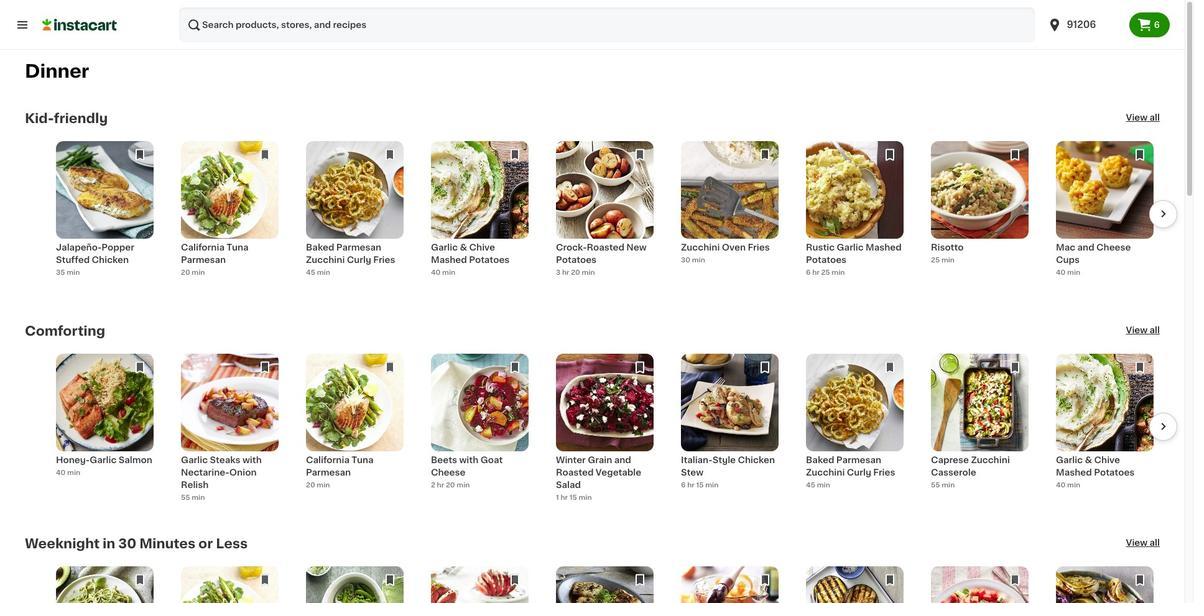 Task type: vqa. For each thing, say whether or not it's contained in the screenshot.
item carousel region to the bottom
yes



Task type: locate. For each thing, give the bounding box(es) containing it.
0 horizontal spatial &
[[460, 244, 467, 252]]

20
[[181, 269, 190, 276], [571, 269, 580, 276], [306, 482, 315, 489], [446, 482, 455, 489]]

2 vertical spatial view all
[[1126, 539, 1160, 548]]

recipe card group containing beets with goat cheese
[[431, 354, 529, 507]]

0 vertical spatial 15
[[696, 482, 704, 489]]

30 right in
[[118, 538, 136, 551]]

2 vertical spatial view all link
[[1126, 537, 1160, 552]]

30
[[681, 257, 691, 264], [118, 538, 136, 551]]

0 horizontal spatial 45
[[306, 269, 315, 276]]

1 vertical spatial roasted
[[556, 469, 594, 477]]

0 vertical spatial view all link
[[1126, 112, 1160, 127]]

55 for garlic steaks with nectarine-onion relish
[[181, 495, 190, 501]]

recipe card group containing rustic garlic mashed potatoes
[[806, 141, 904, 295]]

40 min
[[431, 269, 456, 276], [1056, 269, 1081, 276], [56, 470, 80, 477], [1056, 482, 1081, 489]]

0 vertical spatial all
[[1150, 113, 1160, 122]]

0 vertical spatial california tuna parmesan
[[181, 244, 249, 265]]

view all
[[1126, 113, 1160, 122], [1126, 326, 1160, 335], [1126, 539, 1160, 548]]

hr down the stew
[[688, 482, 695, 489]]

91206 button
[[1047, 7, 1122, 42]]

hr right 2
[[437, 482, 444, 489]]

91206 button
[[1040, 7, 1130, 42]]

1 horizontal spatial fries
[[748, 244, 770, 252]]

view
[[1126, 113, 1148, 122], [1126, 326, 1148, 335], [1126, 539, 1148, 548]]

1 vertical spatial and
[[615, 456, 631, 465]]

1 vertical spatial chive
[[1095, 456, 1121, 465]]

0 horizontal spatial california
[[181, 244, 225, 252]]

1 horizontal spatial cheese
[[1097, 244, 1131, 252]]

1 item carousel region from the top
[[25, 141, 1178, 295]]

hr for crock-roasted new potatoes
[[562, 269, 570, 276]]

None search field
[[179, 7, 1035, 42]]

zucchini
[[681, 244, 720, 252], [306, 256, 345, 265], [971, 456, 1010, 465], [806, 469, 845, 477]]

0 vertical spatial 55 min
[[931, 482, 955, 489]]

chicken down popper
[[92, 256, 129, 265]]

0 vertical spatial cheese
[[1097, 244, 1131, 252]]

0 vertical spatial mashed
[[866, 244, 902, 252]]

hr right 3
[[562, 269, 570, 276]]

15 down the stew
[[696, 482, 704, 489]]

garlic & chive mashed potatoes
[[431, 244, 510, 265], [1056, 456, 1135, 477]]

baked parmesan zucchini curly fries
[[306, 244, 395, 265], [806, 456, 896, 477]]

with up onion
[[243, 456, 262, 465]]

25 down risotto
[[931, 257, 940, 264]]

1 horizontal spatial garlic & chive mashed potatoes
[[1056, 456, 1135, 477]]

crock-roasted new potatoes
[[556, 244, 647, 265]]

california
[[181, 244, 225, 252], [306, 456, 350, 465]]

20 min
[[181, 269, 205, 276], [306, 482, 330, 489]]

0 horizontal spatial tuna
[[227, 244, 249, 252]]

and right mac
[[1078, 244, 1095, 252]]

potatoes inside crock-roasted new potatoes
[[556, 256, 597, 265]]

jalapeño-
[[56, 244, 102, 252]]

hr for winter grain and roasted vegetable salad
[[561, 495, 568, 501]]

garlic
[[431, 244, 458, 252], [837, 244, 864, 252], [90, 456, 117, 465], [181, 456, 208, 465], [1056, 456, 1083, 465]]

1 horizontal spatial 45 min
[[806, 482, 830, 489]]

2 vertical spatial view
[[1126, 539, 1148, 548]]

1 view all from the top
[[1126, 113, 1160, 122]]

with left goat at the left bottom of page
[[459, 456, 479, 465]]

0 vertical spatial baked
[[306, 244, 334, 252]]

chicken inside italian-style chicken stew
[[738, 456, 775, 465]]

rustic
[[806, 244, 835, 252]]

0 horizontal spatial curly
[[347, 256, 371, 265]]

1 vertical spatial california tuna parmesan
[[306, 456, 374, 477]]

3 view all link from the top
[[1126, 537, 1160, 552]]

chicken right style
[[738, 456, 775, 465]]

item carousel region containing jalapeño-popper stuffed chicken
[[25, 141, 1178, 295]]

0 horizontal spatial and
[[615, 456, 631, 465]]

55 min down relish
[[181, 495, 205, 501]]

0 horizontal spatial 55
[[181, 495, 190, 501]]

and
[[1078, 244, 1095, 252], [615, 456, 631, 465]]

1 horizontal spatial chicken
[[738, 456, 775, 465]]

35 min
[[56, 269, 80, 276]]

0 horizontal spatial 30
[[118, 538, 136, 551]]

15
[[696, 482, 704, 489], [570, 495, 577, 501]]

1 vertical spatial view all link
[[1126, 324, 1160, 339]]

3 view all from the top
[[1126, 539, 1160, 548]]

0 vertical spatial california
[[181, 244, 225, 252]]

hr for beets with goat cheese
[[437, 482, 444, 489]]

2 all from the top
[[1150, 326, 1160, 335]]

1 vertical spatial chicken
[[738, 456, 775, 465]]

with
[[243, 456, 262, 465], [459, 456, 479, 465]]

0 horizontal spatial cheese
[[431, 469, 466, 477]]

casserole
[[931, 469, 977, 477]]

2 horizontal spatial mashed
[[1056, 469, 1092, 477]]

3 all from the top
[[1150, 539, 1160, 548]]

1 horizontal spatial 55
[[931, 482, 940, 489]]

weeknight
[[25, 538, 100, 551]]

beets with goat cheese
[[431, 456, 503, 477]]

roasted down winter
[[556, 469, 594, 477]]

1 horizontal spatial baked
[[806, 456, 835, 465]]

stuffed
[[56, 256, 90, 265]]

salmon
[[119, 456, 152, 465]]

6 inside 6 button
[[1154, 21, 1160, 29]]

caprese
[[931, 456, 969, 465]]

55 down relish
[[181, 495, 190, 501]]

1 horizontal spatial 15
[[696, 482, 704, 489]]

california tuna parmesan
[[181, 244, 249, 265], [306, 456, 374, 477]]

2 horizontal spatial 6
[[1154, 21, 1160, 29]]

1 vertical spatial view
[[1126, 326, 1148, 335]]

2 with from the left
[[459, 456, 479, 465]]

recipe card group containing jalapeño-popper stuffed chicken
[[56, 141, 154, 295]]

0 vertical spatial tuna
[[227, 244, 249, 252]]

item carousel region containing honey-garlic salmon
[[25, 354, 1178, 507]]

15 for winter grain and roasted vegetable salad
[[570, 495, 577, 501]]

1 vertical spatial 55 min
[[181, 495, 205, 501]]

1 vertical spatial baked parmesan zucchini curly fries
[[806, 456, 896, 477]]

6
[[1154, 21, 1160, 29], [806, 269, 811, 276], [681, 482, 686, 489]]

recipe card group
[[56, 141, 154, 295], [181, 141, 279, 295], [306, 141, 404, 295], [431, 141, 529, 295], [556, 141, 654, 295], [681, 141, 779, 295], [806, 141, 904, 295], [931, 141, 1029, 295], [1056, 141, 1154, 295], [56, 354, 154, 507], [181, 354, 279, 507], [306, 354, 404, 507], [431, 354, 529, 507], [556, 354, 654, 507], [681, 354, 779, 507], [806, 354, 904, 507], [931, 354, 1029, 507], [1056, 354, 1154, 507], [56, 567, 154, 604], [181, 567, 279, 604], [306, 567, 404, 604], [431, 567, 529, 604], [556, 567, 654, 604], [681, 567, 779, 604], [806, 567, 904, 604], [931, 567, 1029, 604], [1056, 567, 1154, 604]]

0 horizontal spatial 6
[[681, 482, 686, 489]]

1 horizontal spatial california tuna parmesan
[[306, 456, 374, 477]]

1 vertical spatial item carousel region
[[25, 354, 1178, 507]]

1 vertical spatial view all
[[1126, 326, 1160, 335]]

fries
[[748, 244, 770, 252], [373, 256, 395, 265], [874, 469, 896, 477]]

1 vertical spatial 15
[[570, 495, 577, 501]]

1 view from the top
[[1126, 113, 1148, 122]]

roasted
[[587, 244, 625, 252], [556, 469, 594, 477]]

1 horizontal spatial 20 min
[[306, 482, 330, 489]]

Search field
[[179, 7, 1035, 42]]

91206
[[1067, 20, 1097, 29]]

30 min
[[681, 257, 705, 264]]

1 vertical spatial baked
[[806, 456, 835, 465]]

35
[[56, 269, 65, 276]]

2 vertical spatial fries
[[874, 469, 896, 477]]

1 vertical spatial 45 min
[[806, 482, 830, 489]]

minutes
[[139, 538, 195, 551]]

recipe card group containing garlic steaks with nectarine-onion relish
[[181, 354, 279, 507]]

2 vertical spatial mashed
[[1056, 469, 1092, 477]]

15 for italian-style chicken stew
[[696, 482, 704, 489]]

55 min down casserole
[[931, 482, 955, 489]]

roasted left new
[[587, 244, 625, 252]]

0 vertical spatial chive
[[469, 244, 495, 252]]

0 horizontal spatial garlic & chive mashed potatoes
[[431, 244, 510, 265]]

cheese up 2 hr 20 min
[[431, 469, 466, 477]]

1 horizontal spatial 55 min
[[931, 482, 955, 489]]

0 vertical spatial 55
[[931, 482, 940, 489]]

hr
[[562, 269, 570, 276], [813, 269, 820, 276], [437, 482, 444, 489], [688, 482, 695, 489], [561, 495, 568, 501]]

goat
[[481, 456, 503, 465]]

view all link
[[1126, 112, 1160, 127], [1126, 324, 1160, 339], [1126, 537, 1160, 552]]

chive
[[469, 244, 495, 252], [1095, 456, 1121, 465]]

style
[[713, 456, 736, 465]]

3 view from the top
[[1126, 539, 1148, 548]]

0 vertical spatial 20 min
[[181, 269, 205, 276]]

cheese inside beets with goat cheese
[[431, 469, 466, 477]]

1 horizontal spatial curly
[[847, 469, 872, 477]]

0 horizontal spatial 45 min
[[306, 269, 330, 276]]

0 horizontal spatial 15
[[570, 495, 577, 501]]

55
[[931, 482, 940, 489], [181, 495, 190, 501]]

1 vertical spatial 55
[[181, 495, 190, 501]]

0 horizontal spatial with
[[243, 456, 262, 465]]

stew
[[681, 469, 704, 477]]

view all link for in
[[1126, 537, 1160, 552]]

1 vertical spatial 6
[[806, 269, 811, 276]]

2
[[431, 482, 435, 489]]

1 vertical spatial all
[[1150, 326, 1160, 335]]

hr down rustic
[[813, 269, 820, 276]]

comforting
[[25, 325, 105, 338]]

1 horizontal spatial mashed
[[866, 244, 902, 252]]

all
[[1150, 113, 1160, 122], [1150, 326, 1160, 335], [1150, 539, 1160, 548]]

0 vertical spatial curly
[[347, 256, 371, 265]]

55 min for garlic steaks with nectarine-onion relish
[[181, 495, 205, 501]]

cheese right mac
[[1097, 244, 1131, 252]]

garlic inside rustic garlic mashed potatoes
[[837, 244, 864, 252]]

1 vertical spatial fries
[[373, 256, 395, 265]]

1 view all link from the top
[[1126, 112, 1160, 127]]

item carousel region
[[25, 141, 1178, 295], [25, 354, 1178, 507]]

30 down the "zucchini oven fries"
[[681, 257, 691, 264]]

mac
[[1056, 244, 1076, 252]]

0 vertical spatial 45
[[306, 269, 315, 276]]

recipe card group containing zucchini oven fries
[[681, 141, 779, 295]]

55 min
[[931, 482, 955, 489], [181, 495, 205, 501]]

nectarine-
[[181, 469, 229, 477]]

caprese zucchini casserole
[[931, 456, 1010, 477]]

6 hr 25 min
[[806, 269, 845, 276]]

0 vertical spatial view all
[[1126, 113, 1160, 122]]

0 vertical spatial 30
[[681, 257, 691, 264]]

0 vertical spatial item carousel region
[[25, 141, 1178, 295]]

and inside mac and cheese cups
[[1078, 244, 1095, 252]]

1 with from the left
[[243, 456, 262, 465]]

0 vertical spatial view
[[1126, 113, 1148, 122]]

curly
[[347, 256, 371, 265], [847, 469, 872, 477]]

1 horizontal spatial 6
[[806, 269, 811, 276]]

italian-
[[681, 456, 713, 465]]

and inside the winter grain and roasted vegetable salad
[[615, 456, 631, 465]]

40
[[431, 269, 441, 276], [1056, 269, 1066, 276], [56, 470, 66, 477], [1056, 482, 1066, 489]]

honey-
[[56, 456, 90, 465]]

55 down casserole
[[931, 482, 940, 489]]

0 horizontal spatial mashed
[[431, 256, 467, 265]]

1 vertical spatial tuna
[[352, 456, 374, 465]]

mashed inside rustic garlic mashed potatoes
[[866, 244, 902, 252]]

view for friendly
[[1126, 113, 1148, 122]]

1 horizontal spatial 25
[[931, 257, 940, 264]]

0 vertical spatial chicken
[[92, 256, 129, 265]]

1 horizontal spatial and
[[1078, 244, 1095, 252]]

baked
[[306, 244, 334, 252], [806, 456, 835, 465]]

15 down salad
[[570, 495, 577, 501]]

1 all from the top
[[1150, 113, 1160, 122]]

1 horizontal spatial 45
[[806, 482, 816, 489]]

cheese
[[1097, 244, 1131, 252], [431, 469, 466, 477]]

view all link for friendly
[[1126, 112, 1160, 127]]

1 vertical spatial garlic & chive mashed potatoes
[[1056, 456, 1135, 477]]

25 down rustic
[[822, 269, 830, 276]]

zucchini oven fries
[[681, 244, 770, 252]]

view all for in
[[1126, 539, 1160, 548]]

parmesan
[[337, 244, 381, 252], [181, 256, 226, 265], [837, 456, 882, 465], [306, 469, 351, 477]]

45 min
[[306, 269, 330, 276], [806, 482, 830, 489]]

crock-
[[556, 244, 587, 252]]

1 horizontal spatial &
[[1085, 456, 1093, 465]]

0 horizontal spatial 55 min
[[181, 495, 205, 501]]

and up vegetable
[[615, 456, 631, 465]]

potatoes
[[469, 256, 510, 265], [556, 256, 597, 265], [806, 256, 847, 265], [1095, 469, 1135, 477]]

hr right 1 at the bottom left
[[561, 495, 568, 501]]

&
[[460, 244, 467, 252], [1085, 456, 1093, 465]]

2 horizontal spatial fries
[[874, 469, 896, 477]]

2 view from the top
[[1126, 326, 1148, 335]]

2 item carousel region from the top
[[25, 354, 1178, 507]]

25
[[931, 257, 940, 264], [822, 269, 830, 276]]

1 vertical spatial cheese
[[431, 469, 466, 477]]

1 horizontal spatial baked parmesan zucchini curly fries
[[806, 456, 896, 477]]

45
[[306, 269, 315, 276], [806, 482, 816, 489]]

all for in
[[1150, 539, 1160, 548]]

tuna
[[227, 244, 249, 252], [352, 456, 374, 465]]

chicken
[[92, 256, 129, 265], [738, 456, 775, 465]]



Task type: describe. For each thing, give the bounding box(es) containing it.
vegetable
[[596, 469, 642, 477]]

roasted inside crock-roasted new potatoes
[[587, 244, 625, 252]]

2 hr 20 min
[[431, 482, 470, 489]]

55 for caprese zucchini casserole
[[931, 482, 940, 489]]

italian-style chicken stew
[[681, 456, 775, 477]]

0 vertical spatial 45 min
[[306, 269, 330, 276]]

0 horizontal spatial 25
[[822, 269, 830, 276]]

6 hr 15 min
[[681, 482, 719, 489]]

friendly
[[54, 112, 108, 125]]

view all for friendly
[[1126, 113, 1160, 122]]

garlic steaks with nectarine-onion relish
[[181, 456, 262, 490]]

3
[[556, 269, 561, 276]]

recipe card group containing winter grain and roasted vegetable salad
[[556, 354, 654, 507]]

item carousel region for kid-friendly
[[25, 141, 1178, 295]]

risotto
[[931, 244, 964, 252]]

3 hr 20 min
[[556, 269, 595, 276]]

1 horizontal spatial chive
[[1095, 456, 1121, 465]]

hr for italian-style chicken stew
[[688, 482, 695, 489]]

honey-garlic salmon
[[56, 456, 152, 465]]

view for in
[[1126, 539, 1148, 548]]

weeknight in 30 minutes or less
[[25, 538, 248, 551]]

0 horizontal spatial baked parmesan zucchini curly fries
[[306, 244, 395, 265]]

in
[[103, 538, 115, 551]]

1 hr 15 min
[[556, 495, 592, 501]]

1 vertical spatial 20 min
[[306, 482, 330, 489]]

0 horizontal spatial chive
[[469, 244, 495, 252]]

winter
[[556, 456, 586, 465]]

6 for 6 hr 25 min
[[806, 269, 811, 276]]

0 horizontal spatial 20 min
[[181, 269, 205, 276]]

1 horizontal spatial 30
[[681, 257, 691, 264]]

steaks
[[210, 456, 240, 465]]

1
[[556, 495, 559, 501]]

with inside beets with goat cheese
[[459, 456, 479, 465]]

all for friendly
[[1150, 113, 1160, 122]]

rustic garlic mashed potatoes
[[806, 244, 902, 265]]

0 horizontal spatial california tuna parmesan
[[181, 244, 249, 265]]

recipe card group containing caprese zucchini casserole
[[931, 354, 1029, 507]]

mac and cheese cups
[[1056, 244, 1131, 265]]

55 min for caprese zucchini casserole
[[931, 482, 955, 489]]

0 vertical spatial 25
[[931, 257, 940, 264]]

salad
[[556, 481, 581, 490]]

relish
[[181, 481, 209, 490]]

beets
[[431, 456, 457, 465]]

popper
[[102, 244, 134, 252]]

1 vertical spatial &
[[1085, 456, 1093, 465]]

or
[[199, 538, 213, 551]]

1 horizontal spatial tuna
[[352, 456, 374, 465]]

chicken inside "jalapeño-popper stuffed chicken"
[[92, 256, 129, 265]]

garlic inside garlic steaks with nectarine-onion relish
[[181, 456, 208, 465]]

potatoes inside rustic garlic mashed potatoes
[[806, 256, 847, 265]]

1 vertical spatial 30
[[118, 538, 136, 551]]

0 vertical spatial garlic & chive mashed potatoes
[[431, 244, 510, 265]]

1 vertical spatial 45
[[806, 482, 816, 489]]

recipe card group containing mac and cheese cups
[[1056, 141, 1154, 295]]

zucchini inside caprese zucchini casserole
[[971, 456, 1010, 465]]

1 vertical spatial mashed
[[431, 256, 467, 265]]

onion
[[229, 469, 257, 477]]

6 for 6 hr 15 min
[[681, 482, 686, 489]]

25 min
[[931, 257, 955, 264]]

hr for rustic garlic mashed potatoes
[[813, 269, 820, 276]]

less
[[216, 538, 248, 551]]

instacart logo image
[[42, 17, 117, 32]]

0 horizontal spatial fries
[[373, 256, 395, 265]]

dinner
[[25, 62, 89, 81]]

0 vertical spatial &
[[460, 244, 467, 252]]

cheese inside mac and cheese cups
[[1097, 244, 1131, 252]]

kid-
[[25, 112, 54, 125]]

cups
[[1056, 256, 1080, 265]]

recipe card group containing crock-roasted new potatoes
[[556, 141, 654, 295]]

jalapeño-popper stuffed chicken
[[56, 244, 134, 265]]

1 horizontal spatial california
[[306, 456, 350, 465]]

kid-friendly
[[25, 112, 108, 125]]

1 vertical spatial curly
[[847, 469, 872, 477]]

oven
[[722, 244, 746, 252]]

0 horizontal spatial baked
[[306, 244, 334, 252]]

6 button
[[1130, 12, 1170, 37]]

item carousel region for comforting
[[25, 354, 1178, 507]]

recipe card group containing honey-garlic salmon
[[56, 354, 154, 507]]

2 view all from the top
[[1126, 326, 1160, 335]]

winter grain and roasted vegetable salad
[[556, 456, 642, 490]]

6 for 6
[[1154, 21, 1160, 29]]

recipe card group containing risotto
[[931, 141, 1029, 295]]

roasted inside the winter grain and roasted vegetable salad
[[556, 469, 594, 477]]

with inside garlic steaks with nectarine-onion relish
[[243, 456, 262, 465]]

new
[[627, 244, 647, 252]]

2 view all link from the top
[[1126, 324, 1160, 339]]

grain
[[588, 456, 612, 465]]

recipe card group containing italian-style chicken stew
[[681, 354, 779, 507]]



